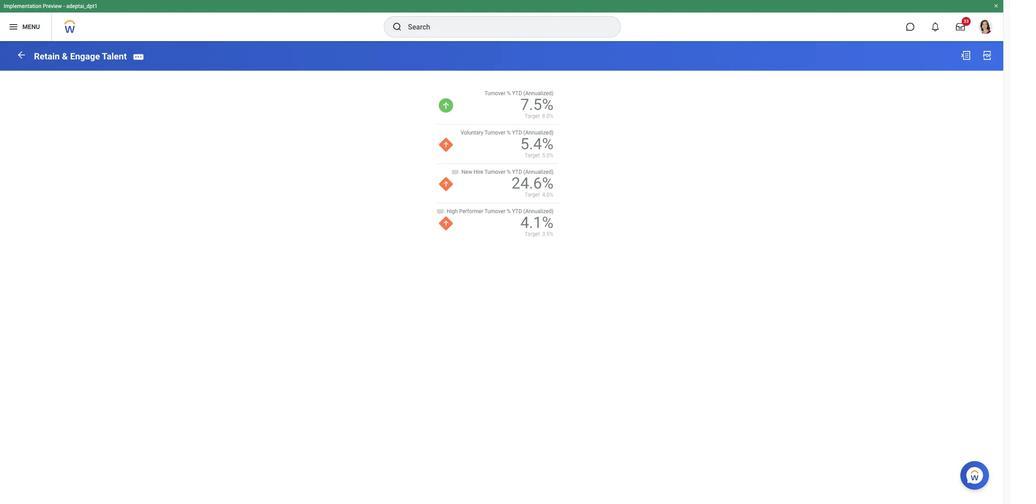 Task type: locate. For each thing, give the bounding box(es) containing it.
target inside 5.4% target 5.0%
[[525, 153, 540, 159]]

% left 24.6%
[[507, 169, 511, 175]]

high
[[447, 209, 458, 215]]

high performer turnover % ytd (annualized)
[[447, 209, 554, 215]]

5.4%
[[521, 135, 554, 154]]

target left 5.0%
[[525, 153, 540, 159]]

2 (annualized) from the top
[[524, 130, 554, 136]]

2 turnover from the top
[[485, 130, 506, 136]]

&
[[62, 51, 68, 62]]

%
[[507, 90, 511, 97], [507, 130, 511, 136], [507, 169, 511, 175], [507, 209, 511, 215]]

target left 8.0%
[[525, 113, 540, 119]]

24.6%
[[512, 175, 554, 193]]

up bad image
[[439, 177, 453, 192], [439, 217, 453, 231]]

turnover % ytd (annualized)
[[485, 90, 554, 97]]

up bad image down high
[[439, 217, 453, 231]]

retain & engage talent
[[34, 51, 127, 62]]

(annualized) down 5.0%
[[524, 169, 554, 175]]

turnover right hire at the left top
[[485, 169, 506, 175]]

24.6% target 4.0%
[[512, 175, 554, 198]]

% left 4.1% on the right top of page
[[507, 209, 511, 215]]

profile logan mcneil image
[[979, 20, 993, 36]]

target left 4.0% on the right of the page
[[525, 192, 540, 198]]

ytd down 7.5% target 8.0%
[[512, 130, 522, 136]]

4.1% target 3.5%
[[521, 214, 554, 238]]

target
[[525, 113, 540, 119], [525, 153, 540, 159], [525, 192, 540, 198], [525, 232, 540, 238]]

talent
[[102, 51, 127, 62]]

target inside 7.5% target 8.0%
[[525, 113, 540, 119]]

voluntary turnover % ytd (annualized)
[[461, 130, 554, 136]]

turnover right performer
[[485, 209, 506, 215]]

-
[[63, 3, 65, 9]]

2 ytd from the top
[[512, 130, 522, 136]]

retain & engage talent link
[[34, 51, 127, 62]]

new
[[462, 169, 473, 175]]

up bad image up high
[[439, 177, 453, 192]]

up bad image for 24.6%
[[439, 177, 453, 192]]

3 ytd from the top
[[512, 169, 522, 175]]

1 up bad image from the top
[[439, 177, 453, 192]]

menu button
[[0, 13, 52, 41]]

ytd down 24.6% target 4.0%
[[512, 209, 522, 215]]

% left 5.4%
[[507, 130, 511, 136]]

new hire turnover % ytd (annualized)
[[462, 169, 554, 175]]

% left 7.5%
[[507, 90, 511, 97]]

8.0%
[[542, 113, 554, 119]]

inbox large image
[[957, 22, 966, 31]]

turnover right voluntary
[[485, 130, 506, 136]]

target inside 4.1% target 3.5%
[[525, 232, 540, 238]]

menu
[[22, 23, 40, 30]]

turnover
[[485, 90, 506, 97], [485, 130, 506, 136], [485, 169, 506, 175], [485, 209, 506, 215]]

export to excel image
[[961, 50, 972, 61]]

target for 4.1%
[[525, 232, 540, 238]]

target inside 24.6% target 4.0%
[[525, 192, 540, 198]]

ytd down 5.4% target 5.0%
[[512, 169, 522, 175]]

1 target from the top
[[525, 113, 540, 119]]

view printable version (pdf) image
[[983, 50, 993, 61]]

performer
[[459, 209, 484, 215]]

4 turnover from the top
[[485, 209, 506, 215]]

up good image
[[439, 98, 453, 113]]

target for 7.5%
[[525, 113, 540, 119]]

4 target from the top
[[525, 232, 540, 238]]

main content
[[0, 41, 1004, 246]]

retain
[[34, 51, 60, 62]]

turnover up voluntary turnover % ytd (annualized)
[[485, 90, 506, 97]]

2 up bad image from the top
[[439, 217, 453, 231]]

1 vertical spatial up bad image
[[439, 217, 453, 231]]

(annualized)
[[524, 90, 554, 97], [524, 130, 554, 136], [524, 169, 554, 175], [524, 209, 554, 215]]

3 target from the top
[[525, 192, 540, 198]]

0 vertical spatial up bad image
[[439, 177, 453, 192]]

(annualized) up 8.0%
[[524, 90, 554, 97]]

target left 3.5%
[[525, 232, 540, 238]]

(annualized) down 4.0% on the right of the page
[[524, 209, 554, 215]]

ytd
[[512, 90, 522, 97], [512, 130, 522, 136], [512, 169, 522, 175], [512, 209, 522, 215]]

4.0%
[[542, 192, 554, 198]]

2 target from the top
[[525, 153, 540, 159]]

1 (annualized) from the top
[[524, 90, 554, 97]]

ytd up voluntary turnover % ytd (annualized)
[[512, 90, 522, 97]]

4.1%
[[521, 214, 554, 232]]

previous page image
[[16, 50, 27, 60]]

(annualized) down 8.0%
[[524, 130, 554, 136]]



Task type: describe. For each thing, give the bounding box(es) containing it.
close environment banner image
[[994, 3, 1000, 9]]

hire
[[474, 169, 484, 175]]

target for 24.6%
[[525, 192, 540, 198]]

main content containing 7.5%
[[0, 41, 1004, 246]]

3 turnover from the top
[[485, 169, 506, 175]]

implementation preview -   adeptai_dpt1
[[4, 3, 98, 9]]

search image
[[392, 21, 403, 32]]

justify image
[[8, 21, 19, 32]]

1 % from the top
[[507, 90, 511, 97]]

engage
[[70, 51, 100, 62]]

4 (annualized) from the top
[[524, 209, 554, 215]]

implementation
[[4, 3, 41, 9]]

7.5% target 8.0%
[[521, 96, 554, 119]]

target for 5.4%
[[525, 153, 540, 159]]

4 ytd from the top
[[512, 209, 522, 215]]

Search Workday  search field
[[408, 17, 603, 37]]

33
[[964, 19, 969, 24]]

up bad image
[[439, 138, 453, 152]]

2 % from the top
[[507, 130, 511, 136]]

3.5%
[[542, 232, 554, 238]]

5.0%
[[542, 153, 554, 159]]

4 % from the top
[[507, 209, 511, 215]]

3 % from the top
[[507, 169, 511, 175]]

1 turnover from the top
[[485, 90, 506, 97]]

menu banner
[[0, 0, 1004, 41]]

preview
[[43, 3, 62, 9]]

1 ytd from the top
[[512, 90, 522, 97]]

notifications large image
[[932, 22, 940, 31]]

5.4% target 5.0%
[[521, 135, 554, 159]]

33 button
[[951, 17, 971, 37]]

3 (annualized) from the top
[[524, 169, 554, 175]]

7.5%
[[521, 96, 554, 114]]

up bad image for 4.1%
[[439, 217, 453, 231]]

voluntary
[[461, 130, 484, 136]]

adeptai_dpt1
[[66, 3, 98, 9]]



Task type: vqa. For each thing, say whether or not it's contained in the screenshot.
0 in the left of the page
no



